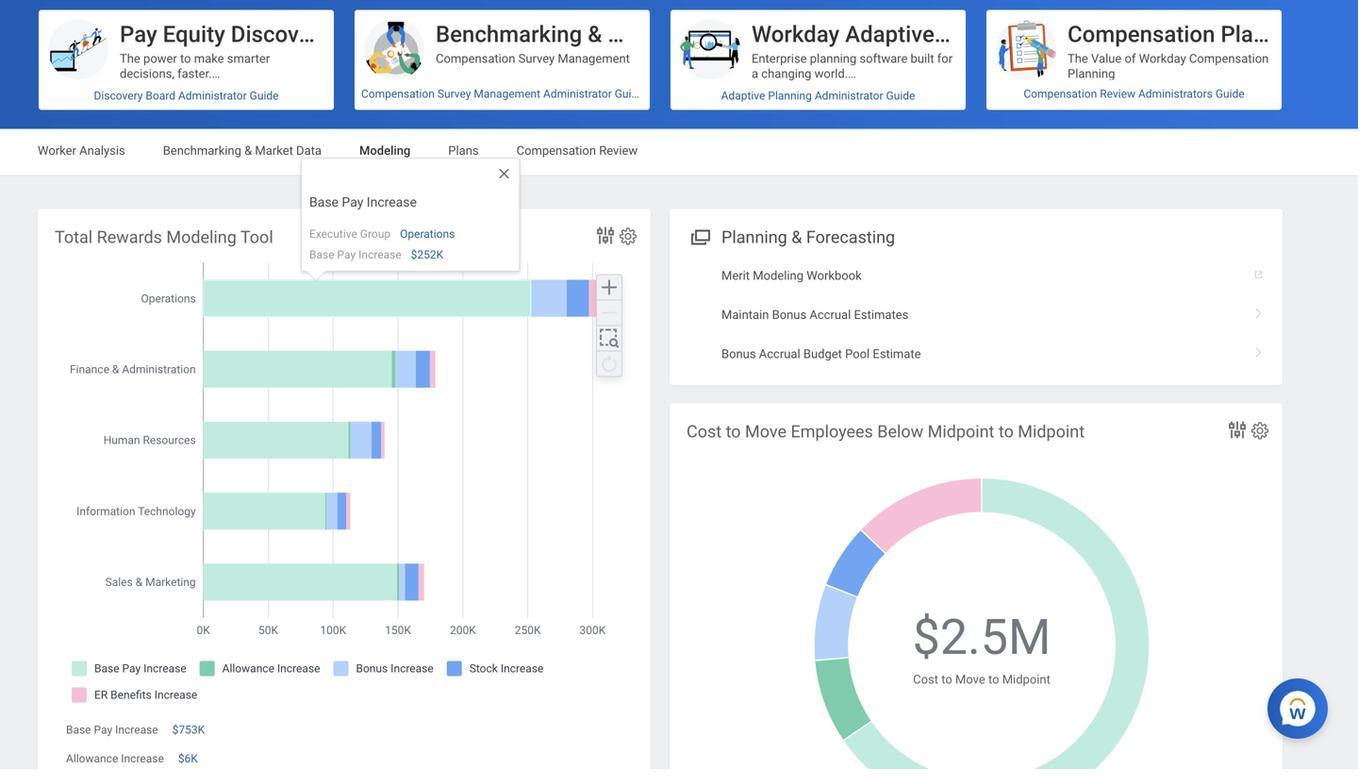 Task type: vqa. For each thing, say whether or not it's contained in the screenshot.
the leftmost Cost
yes



Task type: describe. For each thing, give the bounding box(es) containing it.
1 vertical spatial base
[[310, 248, 335, 261]]

0 horizontal spatial you
[[120, 112, 139, 126]]

total
[[55, 227, 93, 247]]

cases
[[460, 579, 494, 594]]

tab list containing worker analysis
[[19, 130, 1340, 175]]

base pay increase $252k
[[310, 248, 444, 261]]

management for compensation survey management administrator guide
[[474, 87, 541, 101]]

do
[[307, 97, 320, 111]]

changing
[[762, 67, 812, 81]]

1 horizontal spatial administrator
[[544, 87, 612, 101]]

service.
[[120, 519, 162, 533]]

have
[[177, 97, 203, 111]]

1 vertical spatial benchmarking
[[163, 143, 241, 158]]

forecasting
[[807, 227, 896, 247]]

model
[[237, 504, 271, 518]]

get
[[262, 127, 279, 141]]

to inside augmented analytics to answer your questions.
[[238, 232, 248, 247]]

base pay increase inside "total rewards modeling tool" element
[[66, 723, 158, 737]]

1 vertical spatial make
[[142, 112, 172, 126]]

of inside the value of workday compensation planning
[[1125, 51, 1137, 66]]

bonus accrual budget pool estimate link
[[670, 334, 1283, 374]]

employees
[[791, 422, 874, 442]]

survey for compensation survey management administrator guide
[[438, 87, 471, 101]]

discovery board administrator guide link
[[39, 82, 334, 110]]

workforce
[[752, 413, 808, 428]]

smarter
[[227, 51, 270, 66]]

built
[[911, 51, 935, 66]]

compensation survey management
[[436, 51, 630, 66]]

increase down group
[[359, 248, 402, 261]]

board inside 'link'
[[146, 89, 176, 102]]

guide for pay equity discovery board
[[250, 89, 279, 102]]

base pay increase inside tooltip
[[310, 194, 417, 210]]

planning inside the value of workday compensation planning
[[1068, 67, 1116, 81]]

complete
[[120, 142, 171, 156]]

workforce planning
[[752, 413, 859, 428]]

analysis
[[79, 143, 125, 158]]

compensation survey management administrator guide link
[[355, 80, 650, 108]]

tons
[[206, 97, 230, 111]]

consistent
[[131, 504, 188, 518]]

1 horizontal spatial benchmarking
[[436, 21, 582, 48]]

0 horizontal spatial data
[[296, 143, 322, 158]]

an intelligent data core.
[[120, 368, 249, 382]]

menu group image
[[687, 223, 712, 249]]

so
[[247, 157, 260, 171]]

configure cost to move employees below midpoint to midpoint image
[[1250, 420, 1271, 441]]

to down bonus accrual budget pool estimate link
[[999, 422, 1014, 442]]

adaptive planning administrator guide
[[722, 89, 916, 102]]

what
[[436, 82, 464, 96]]

informed
[[184, 172, 234, 186]]

compensation for compensation planning cycl
[[1068, 21, 1216, 48]]

workday adaptive planning
[[752, 21, 1030, 48]]

business benefits
[[436, 293, 533, 307]]

$6k
[[178, 752, 198, 765]]

chevron right image for maintain bonus accrual estimates
[[1248, 301, 1272, 320]]

faster.
[[178, 67, 212, 81]]

$2.5m button
[[913, 605, 1054, 670]]

discovery inside 'link'
[[94, 89, 143, 102]]

drag zoom image
[[598, 327, 621, 350]]

easy
[[220, 127, 245, 141]]

it?
[[225, 112, 238, 126]]

pay inside "total rewards modeling tool" element
[[94, 723, 112, 737]]

administrator for workday adaptive planning
[[815, 89, 884, 102]]

$252k
[[411, 248, 444, 261]]

& up compensation survey management at top
[[588, 21, 603, 48]]

planning
[[810, 51, 857, 66]]

$753k button
[[172, 723, 208, 738]]

the power to make smarter decisions, faster.
[[120, 51, 270, 81]]

1 horizontal spatial market
[[608, 21, 680, 48]]

configure and view chart data image
[[595, 224, 617, 247]]

self-
[[293, 504, 316, 518]]

compensation for compensation review
[[517, 143, 596, 158]]

compensation review administrators guide
[[1024, 87, 1245, 101]]

ext link image
[[1253, 262, 1272, 281]]

use
[[436, 579, 457, 594]]

review for compensation review administrators guide
[[1101, 87, 1136, 101]]

modeling inside tab list
[[360, 143, 411, 158]]

can
[[285, 157, 305, 171]]

list containing merit modeling workbook
[[670, 256, 1283, 374]]

what it is?
[[436, 82, 493, 96]]

total rewards modeling tool
[[55, 227, 273, 247]]

core.
[[221, 368, 249, 382]]

decisions,
[[120, 67, 174, 81]]

operations
[[400, 227, 455, 241]]

sales planning
[[752, 579, 832, 594]]

zoom out image
[[598, 302, 621, 324]]

executive group
[[310, 227, 391, 241]]

0 vertical spatial workday
[[752, 21, 840, 48]]

the for pay equity discovery board
[[120, 51, 140, 66]]

base inside "total rewards modeling tool" element
[[66, 723, 91, 737]]

midpoint for $2.5m
[[1003, 672, 1051, 686]]

$2.5m
[[913, 609, 1052, 666]]

0 vertical spatial data
[[685, 21, 732, 48]]

a
[[120, 504, 128, 518]]

0 horizontal spatial move
[[746, 422, 787, 442]]

discovery board administrator guide
[[94, 89, 279, 102]]

data
[[194, 368, 218, 382]]

1 horizontal spatial bonus
[[773, 308, 807, 322]]

reset image
[[598, 353, 621, 375]]

use cases
[[436, 579, 494, 594]]

executive
[[310, 227, 358, 241]]

a inside data—you have tons of it, but how do you make sense of it? workday makes it easy to get a complete picture of your finances, people, and operations so you can make more informed decisions.
[[282, 127, 289, 141]]

security
[[191, 504, 234, 518]]

questions.
[[120, 248, 177, 262]]

how
[[281, 97, 303, 111]]

for for model
[[274, 504, 290, 518]]

of left it,
[[233, 97, 244, 111]]

0 horizontal spatial cost
[[687, 422, 722, 442]]

to inside the power to make smarter decisions, faster.
[[180, 51, 191, 66]]

workday inside data—you have tons of it, but how do you make sense of it? workday makes it easy to get a complete picture of your finances, people, and operations so you can make more informed decisions.
[[120, 127, 167, 141]]

bonus accrual budget pool estimate
[[722, 347, 922, 361]]

finances,
[[255, 142, 304, 156]]

estimates
[[854, 308, 909, 322]]

& inside tab list
[[245, 143, 252, 158]]

merit
[[722, 269, 750, 283]]

an
[[120, 368, 135, 382]]

compensation inside the value of workday compensation planning
[[1190, 51, 1270, 66]]

worker analysis
[[38, 143, 125, 158]]

0 horizontal spatial adaptive
[[722, 89, 766, 102]]

administrator for pay equity discovery board
[[178, 89, 247, 102]]

cycl
[[1316, 21, 1359, 48]]

survey for compensation survey management
[[519, 51, 555, 66]]

the for compensation planning cycl
[[1068, 51, 1089, 66]]



Task type: locate. For each thing, give the bounding box(es) containing it.
maintain
[[722, 308, 769, 322]]

0 vertical spatial base
[[310, 194, 339, 210]]

benchmarking & market data up compensation survey management at top
[[436, 21, 732, 48]]

compensation up it
[[436, 51, 516, 66]]

survey
[[519, 51, 555, 66], [438, 87, 471, 101]]

2 vertical spatial workday
[[120, 127, 167, 141]]

base pay increase up allowance increase
[[66, 723, 158, 737]]

intelligent
[[138, 368, 191, 382]]

2 horizontal spatial administrator
[[815, 89, 884, 102]]

0 vertical spatial for
[[938, 51, 953, 66]]

1 horizontal spatial for
[[938, 51, 953, 66]]

your inside data—you have tons of it, but how do you make sense of it? workday makes it easy to get a complete picture of your finances, people, and operations so you can make more informed decisions.
[[229, 142, 252, 156]]

survey left the is?
[[438, 87, 471, 101]]

midpoint
[[928, 422, 995, 442], [1019, 422, 1085, 442], [1003, 672, 1051, 686]]

zoom in image
[[598, 276, 621, 299]]

the up decisions,
[[120, 51, 140, 66]]

allowance increase
[[66, 752, 164, 765]]

to inside data—you have tons of it, but how do you make sense of it? workday makes it easy to get a complete picture of your finances, people, and operations so you can make more informed decisions.
[[248, 127, 259, 141]]

1 vertical spatial bonus
[[722, 347, 756, 361]]

your right answer
[[294, 232, 318, 247]]

0 horizontal spatial management
[[474, 87, 541, 101]]

for right built
[[938, 51, 953, 66]]

augmented analytics to answer your questions.
[[120, 232, 318, 262]]

compensation up the value of workday compensation planning
[[1068, 21, 1216, 48]]

tab list
[[19, 130, 1340, 175]]

review for compensation review
[[599, 143, 638, 158]]

1 vertical spatial review
[[599, 143, 638, 158]]

world.
[[815, 67, 849, 81]]

0 vertical spatial chevron right image
[[1248, 301, 1272, 320]]

value
[[1092, 51, 1122, 66]]

make up faster.
[[194, 51, 224, 66]]

compensation for compensation survey management administrator guide
[[361, 87, 435, 101]]

base
[[310, 194, 339, 210], [310, 248, 335, 261], [66, 723, 91, 737]]

0 horizontal spatial administrator
[[178, 89, 247, 102]]

your down easy
[[229, 142, 252, 156]]

0 horizontal spatial accrual
[[759, 347, 801, 361]]

midpoint inside $2.5m cost to move to midpoint
[[1003, 672, 1051, 686]]

equity
[[163, 21, 225, 48]]

augmented
[[120, 232, 183, 247]]

worker
[[38, 143, 76, 158]]

0 vertical spatial bonus
[[773, 308, 807, 322]]

below
[[878, 422, 924, 442]]

a right the get
[[282, 127, 289, 141]]

0 vertical spatial market
[[608, 21, 680, 48]]

market inside tab list
[[255, 143, 293, 158]]

1 vertical spatial modeling
[[166, 227, 237, 247]]

make inside the power to make smarter decisions, faster.
[[194, 51, 224, 66]]

sense
[[175, 112, 208, 126]]

compensation for compensation survey management
[[436, 51, 516, 66]]

1 vertical spatial market
[[255, 143, 293, 158]]

move inside $2.5m cost to move to midpoint
[[956, 672, 986, 686]]

increase
[[367, 194, 417, 210], [359, 248, 402, 261], [115, 723, 158, 737], [121, 752, 164, 765]]

base pay increase tooltip
[[301, 158, 520, 291]]

benchmarking up compensation survey management at top
[[436, 21, 582, 48]]

power
[[143, 51, 177, 66]]

bonus down maintain
[[722, 347, 756, 361]]

1 vertical spatial benchmarking & market data
[[163, 143, 322, 158]]

1 chevron right image from the top
[[1248, 301, 1272, 320]]

for for built
[[938, 51, 953, 66]]

chevron right image
[[1248, 301, 1272, 320], [1248, 340, 1272, 359]]

0 horizontal spatial benchmarking
[[163, 143, 241, 158]]

the left the value at the top right of the page
[[1068, 51, 1089, 66]]

administrator down world.
[[815, 89, 884, 102]]

compensation down compensation survey management administrator guide
[[517, 143, 596, 158]]

strategy
[[1194, 97, 1239, 111]]

survey up compensation survey management administrator guide
[[519, 51, 555, 66]]

financial
[[752, 232, 801, 247]]

0 vertical spatial a
[[752, 67, 759, 81]]

0 horizontal spatial base pay increase
[[66, 723, 158, 737]]

review inside tab list
[[599, 143, 638, 158]]

0 vertical spatial review
[[1101, 87, 1136, 101]]

you down data—you at the top left of page
[[120, 112, 139, 126]]

0 horizontal spatial bonus
[[722, 347, 756, 361]]

1 vertical spatial your
[[294, 232, 318, 247]]

ability
[[1068, 97, 1102, 111]]

a inside enterprise planning software built for a changing world.
[[752, 67, 759, 81]]

1 vertical spatial discovery
[[94, 89, 143, 102]]

cost to move employees below midpoint to midpoint
[[687, 422, 1085, 442]]

you down finances,
[[263, 157, 282, 171]]

1 horizontal spatial cost
[[914, 672, 939, 686]]

0 horizontal spatial a
[[282, 127, 289, 141]]

compensation for compensation review administrators guide
[[1024, 87, 1098, 101]]

adaptive planning administrator guide link
[[671, 82, 966, 110]]

1 vertical spatial adaptive
[[722, 89, 766, 102]]

and
[[162, 157, 182, 171]]

0 vertical spatial you
[[120, 112, 139, 126]]

move down the $2.5m
[[956, 672, 986, 686]]

your
[[229, 142, 252, 156], [294, 232, 318, 247]]

plan
[[1119, 97, 1143, 111]]

cost down the $2.5m
[[914, 672, 939, 686]]

to left plan in the right top of the page
[[1105, 97, 1116, 111]]

software
[[860, 51, 908, 66]]

1 vertical spatial cost
[[914, 672, 939, 686]]

discovery down decisions,
[[94, 89, 143, 102]]

modeling inside "total rewards modeling tool" element
[[166, 227, 237, 247]]

1 horizontal spatial base pay increase
[[310, 194, 417, 210]]

base up allowance
[[66, 723, 91, 737]]

configure and view chart data image
[[1227, 419, 1249, 441]]

benefits
[[489, 293, 533, 307]]

2 vertical spatial base
[[66, 723, 91, 737]]

maintain bonus accrual estimates link
[[670, 295, 1283, 334]]

for inside enterprise planning software built for a changing world.
[[938, 51, 953, 66]]

is?
[[478, 82, 493, 96]]

planning & forecasting
[[722, 227, 896, 247]]

administrator down faster.
[[178, 89, 247, 102]]

make
[[194, 51, 224, 66], [142, 112, 172, 126], [120, 172, 150, 186]]

workbook
[[807, 269, 862, 283]]

base pay increase up group
[[310, 194, 417, 210]]

1 horizontal spatial move
[[956, 672, 986, 686]]

guide up the compensation review
[[615, 87, 644, 101]]

increase left "$6k"
[[121, 752, 164, 765]]

merit modeling workbook
[[722, 269, 862, 283]]

move
[[746, 422, 787, 442], [956, 672, 986, 686]]

modeling down financial
[[753, 269, 804, 283]]

cost inside $2.5m cost to move to midpoint
[[914, 672, 939, 686]]

benchmarking & market data down easy
[[163, 143, 322, 158]]

0 horizontal spatial benchmarking & market data
[[163, 143, 322, 158]]

benchmarking & market data
[[436, 21, 732, 48], [163, 143, 322, 158]]

data
[[685, 21, 732, 48], [296, 143, 322, 158]]

planning
[[941, 21, 1030, 48], [1222, 21, 1310, 48], [1068, 67, 1116, 81], [769, 89, 812, 102], [722, 227, 788, 247], [804, 232, 852, 247], [811, 413, 859, 428], [785, 579, 832, 594]]

0 vertical spatial board
[[336, 21, 396, 48]]

0 vertical spatial survey
[[519, 51, 555, 66]]

people,
[[120, 157, 159, 171]]

a down enterprise
[[752, 67, 759, 81]]

0 vertical spatial adaptive
[[846, 21, 935, 48]]

workday up enterprise
[[752, 21, 840, 48]]

make down people, in the left top of the page
[[120, 172, 150, 186]]

0 horizontal spatial market
[[255, 143, 293, 158]]

0 horizontal spatial for
[[274, 504, 290, 518]]

analytics
[[186, 232, 235, 247]]

total rewards modeling tool element
[[38, 209, 651, 769]]

to left workforce
[[726, 422, 741, 442]]

adaptive down changing
[[722, 89, 766, 102]]

to left answer
[[238, 232, 248, 247]]

0 vertical spatial modeling
[[360, 143, 411, 158]]

to up faster.
[[180, 51, 191, 66]]

to left the get
[[248, 127, 259, 141]]

1 horizontal spatial the
[[1068, 51, 1089, 66]]

plans
[[449, 143, 479, 158]]

bonus
[[773, 308, 807, 322], [722, 347, 756, 361]]

pay up power
[[120, 21, 157, 48]]

close image
[[497, 166, 512, 181]]

decisions.
[[237, 172, 292, 186]]

to down $2.5m 'button' at bottom right
[[989, 672, 1000, 686]]

1 vertical spatial data
[[296, 143, 322, 158]]

2 vertical spatial make
[[120, 172, 150, 186]]

pay down executive group
[[337, 248, 356, 261]]

workday up complete
[[120, 127, 167, 141]]

chevron right image inside bonus accrual budget pool estimate link
[[1248, 340, 1272, 359]]

1 vertical spatial for
[[274, 504, 290, 518]]

& up merit modeling workbook
[[792, 227, 803, 247]]

midpoint for cost
[[928, 422, 995, 442]]

0 horizontal spatial discovery
[[94, 89, 143, 102]]

0 vertical spatial move
[[746, 422, 787, 442]]

guide for compensation planning cycl
[[1216, 87, 1245, 101]]

the inside the value of workday compensation planning
[[1068, 51, 1089, 66]]

increase up allowance increase
[[115, 723, 158, 737]]

pool
[[846, 347, 870, 361]]

1 horizontal spatial board
[[336, 21, 396, 48]]

base down executive
[[310, 248, 335, 261]]

2 the from the left
[[1068, 51, 1089, 66]]

$252k button
[[411, 247, 446, 262]]

2 horizontal spatial modeling
[[753, 269, 804, 283]]

management for compensation survey management
[[558, 51, 630, 66]]

1 the from the left
[[120, 51, 140, 66]]

compensation down compensation planning cycl
[[1190, 51, 1270, 66]]

0 vertical spatial make
[[194, 51, 224, 66]]

guide right "administrators"
[[1216, 87, 1245, 101]]

your inside augmented analytics to answer your questions.
[[294, 232, 318, 247]]

pay up allowance
[[94, 723, 112, 737]]

1 horizontal spatial your
[[294, 232, 318, 247]]

base up executive
[[310, 194, 339, 210]]

enterprise
[[752, 51, 807, 66]]

adaptive up the software
[[846, 21, 935, 48]]

1 horizontal spatial management
[[558, 51, 630, 66]]

0 horizontal spatial the
[[120, 51, 140, 66]]

& down easy
[[245, 143, 252, 158]]

guide for workday adaptive planning
[[887, 89, 916, 102]]

configure total rewards modeling tool image
[[618, 226, 639, 247]]

compensation left what
[[361, 87, 435, 101]]

data—you have tons of it, but how do you make sense of it? workday makes it easy to get a complete picture of your finances, people, and operations so you can make more informed decisions.
[[120, 97, 320, 186]]

modeling left plans
[[360, 143, 411, 158]]

1 horizontal spatial discovery
[[231, 21, 330, 48]]

guide
[[615, 87, 644, 101], [1216, 87, 1245, 101], [250, 89, 279, 102], [887, 89, 916, 102]]

workday inside the value of workday compensation planning
[[1140, 51, 1187, 66]]

of left it?
[[211, 112, 222, 126]]

bonus down merit modeling workbook
[[773, 308, 807, 322]]

cost left workforce
[[687, 422, 722, 442]]

1 horizontal spatial a
[[752, 67, 759, 81]]

guide left how
[[250, 89, 279, 102]]

cost
[[687, 422, 722, 442], [914, 672, 939, 686]]

1 horizontal spatial survey
[[519, 51, 555, 66]]

compensation planning cycl
[[1068, 21, 1359, 48]]

accrual down workbook
[[810, 308, 851, 322]]

make down data—you at the top left of page
[[142, 112, 172, 126]]

0 vertical spatial cost
[[687, 422, 722, 442]]

1 vertical spatial you
[[263, 157, 282, 171]]

$2.5m cost to move to midpoint
[[913, 609, 1052, 686]]

administrator inside 'link'
[[178, 89, 247, 102]]

1 vertical spatial board
[[146, 89, 176, 102]]

it,
[[247, 97, 257, 111]]

picture
[[174, 142, 212, 156]]

operations link
[[400, 224, 455, 241]]

a consistent security model for self- service.
[[120, 504, 316, 533]]

1 vertical spatial workday
[[1140, 51, 1187, 66]]

accrual left budget
[[759, 347, 801, 361]]

0 vertical spatial your
[[229, 142, 252, 156]]

a
[[752, 67, 759, 81], [282, 127, 289, 141]]

benchmarking down it
[[163, 143, 241, 158]]

1 vertical spatial survey
[[438, 87, 471, 101]]

list
[[670, 256, 1283, 374]]

0 horizontal spatial review
[[599, 143, 638, 158]]

&
[[588, 21, 603, 48], [1146, 97, 1154, 111], [245, 143, 252, 158], [792, 227, 803, 247]]

0 horizontal spatial board
[[146, 89, 176, 102]]

compensation review
[[517, 143, 638, 158]]

the value of workday compensation planning
[[1068, 51, 1270, 81]]

1 vertical spatial accrual
[[759, 347, 801, 361]]

discovery
[[231, 21, 330, 48], [94, 89, 143, 102]]

administrator up the compensation review
[[544, 87, 612, 101]]

guide down the software
[[887, 89, 916, 102]]

guide inside 'link'
[[250, 89, 279, 102]]

1 horizontal spatial review
[[1101, 87, 1136, 101]]

1 vertical spatial base pay increase
[[66, 723, 158, 737]]

benchmarking & market data inside tab list
[[163, 143, 322, 158]]

maintain bonus accrual estimates
[[722, 308, 909, 322]]

1 horizontal spatial data
[[685, 21, 732, 48]]

1 horizontal spatial adaptive
[[846, 21, 935, 48]]

2 chevron right image from the top
[[1248, 340, 1272, 359]]

merit modeling workbook link
[[670, 256, 1283, 295]]

0 horizontal spatial workday
[[120, 127, 167, 141]]

modeling inside merit modeling workbook link
[[753, 269, 804, 283]]

0 vertical spatial base pay increase
[[310, 194, 417, 210]]

& right plan in the right top of the page
[[1146, 97, 1154, 111]]

0 horizontal spatial your
[[229, 142, 252, 156]]

0 vertical spatial benchmarking
[[436, 21, 582, 48]]

0 vertical spatial management
[[558, 51, 630, 66]]

cost to move employees below midpoint to midpoint element
[[670, 403, 1283, 769]]

for
[[938, 51, 953, 66], [274, 504, 290, 518]]

of right the value at the top right of the page
[[1125, 51, 1137, 66]]

discovery up the "smarter"
[[231, 21, 330, 48]]

0 vertical spatial accrual
[[810, 308, 851, 322]]

1 horizontal spatial workday
[[752, 21, 840, 48]]

to down the $2.5m
[[942, 672, 953, 686]]

pay equity discovery board
[[120, 21, 396, 48]]

0 horizontal spatial survey
[[438, 87, 471, 101]]

of
[[1125, 51, 1137, 66], [233, 97, 244, 111], [211, 112, 222, 126], [215, 142, 226, 156]]

the inside the power to make smarter decisions, faster.
[[120, 51, 140, 66]]

0 vertical spatial benchmarking & market data
[[436, 21, 732, 48]]

chevron right image inside maintain bonus accrual estimates link
[[1248, 301, 1272, 320]]

increase up group
[[367, 194, 417, 210]]

financial planning
[[752, 232, 852, 247]]

$753k
[[172, 723, 205, 737]]

workday up "administrators"
[[1140, 51, 1187, 66]]

of up operations
[[215, 142, 226, 156]]

1 vertical spatial a
[[282, 127, 289, 141]]

compensation down the value at the top right of the page
[[1024, 87, 1098, 101]]

tool
[[241, 227, 273, 247]]

data—you
[[120, 97, 174, 111]]

modeling left tool
[[166, 227, 237, 247]]

1 vertical spatial management
[[474, 87, 541, 101]]

chevron right image for bonus accrual budget pool estimate
[[1248, 340, 1272, 359]]

operations
[[185, 157, 243, 171]]

pay up executive group
[[342, 194, 364, 210]]

modeling
[[360, 143, 411, 158], [166, 227, 237, 247], [753, 269, 804, 283]]

for left self-
[[274, 504, 290, 518]]

move left employees on the right bottom of the page
[[746, 422, 787, 442]]

compensation review administrators guide link
[[987, 80, 1282, 108]]

group
[[360, 227, 391, 241]]

1 horizontal spatial modeling
[[360, 143, 411, 158]]

0 vertical spatial discovery
[[231, 21, 330, 48]]

2 vertical spatial modeling
[[753, 269, 804, 283]]

for inside a consistent security model for self- service.
[[274, 504, 290, 518]]

1 horizontal spatial you
[[263, 157, 282, 171]]

1 vertical spatial move
[[956, 672, 986, 686]]

1 horizontal spatial accrual
[[810, 308, 851, 322]]

allowance
[[66, 752, 118, 765]]

2 horizontal spatial workday
[[1140, 51, 1187, 66]]

0 horizontal spatial modeling
[[166, 227, 237, 247]]

1 horizontal spatial benchmarking & market data
[[436, 21, 732, 48]]

more
[[153, 172, 181, 186]]



